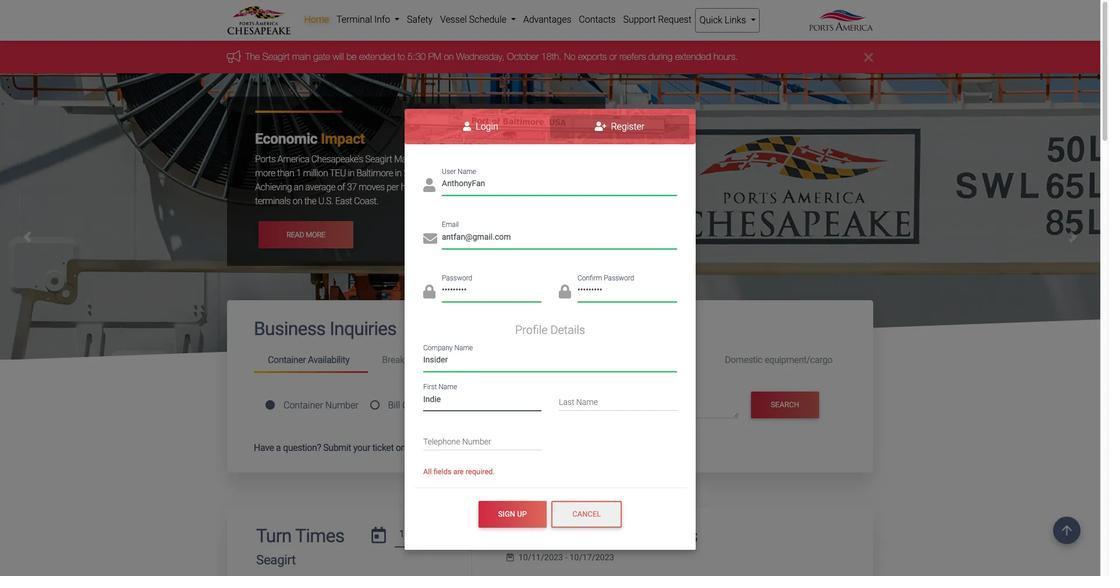 Task type: vqa. For each thing, say whether or not it's contained in the screenshot.
sign in image
no



Task type: describe. For each thing, give the bounding box(es) containing it.
inquiries
[[330, 318, 397, 340]]

of left 37
[[337, 182, 345, 193]]

10/11/2023
[[519, 553, 563, 563]]

1 vertical spatial an
[[294, 182, 303, 193]]

gate
[[314, 51, 331, 62]]

user image inside login link
[[463, 122, 471, 131]]

1 in from the left
[[348, 168, 355, 179]]

more
[[255, 168, 275, 179]]

envelope image
[[423, 232, 437, 246]]

-
[[565, 553, 568, 563]]

0 vertical spatial the
[[462, 182, 474, 193]]

Confirm Password password field
[[578, 282, 677, 302]]

2 in from the left
[[395, 168, 402, 179]]

million
[[303, 168, 328, 179]]

most
[[521, 182, 541, 193]]

5:30
[[408, 51, 426, 62]]

terminal
[[423, 154, 456, 165]]

submit
[[323, 442, 351, 453]]

home link
[[301, 8, 333, 31]]

your
[[353, 442, 370, 453]]

breakbulk availability link
[[368, 350, 483, 371]]

container availability
[[268, 355, 350, 366]]

transactions
[[596, 525, 698, 547]]

0 horizontal spatial the
[[304, 196, 316, 207]]

per
[[387, 182, 399, 193]]

company
[[423, 344, 453, 352]]

login
[[474, 121, 499, 132]]

Company Name text field
[[423, 351, 677, 372]]

cancel button
[[552, 502, 622, 528]]

support inside support request link
[[624, 14, 656, 25]]

booking/edo link
[[483, 350, 597, 371]]

is
[[428, 182, 434, 193]]

reefers
[[620, 51, 646, 62]]

rate
[[513, 168, 527, 179]]

lock image for confirm password
[[559, 285, 571, 299]]

breakbulk availability
[[382, 355, 465, 366]]

impact
[[321, 131, 365, 148]]

annual
[[456, 168, 482, 179]]

container availability link
[[254, 350, 368, 373]]

growth
[[484, 168, 511, 179]]

Password password field
[[442, 282, 542, 302]]

confirm password
[[578, 274, 635, 282]]

1 horizontal spatial request
[[658, 14, 692, 25]]

2018,
[[404, 168, 425, 179]]

First Name text field
[[423, 391, 542, 411]]

last name
[[559, 398, 598, 407]]

name for user name
[[458, 168, 476, 176]]

marine
[[394, 154, 421, 165]]

on inside main content
[[422, 442, 432, 453]]

record
[[494, 154, 518, 165]]

search
[[771, 401, 800, 409]]

calendar day image
[[372, 527, 386, 544]]

1
[[296, 168, 301, 179]]

wednesday,
[[457, 51, 505, 62]]

container for container number
[[284, 400, 323, 411]]

Telephone Number text field
[[423, 430, 542, 451]]

a inside ports america chesapeake's seagirt marine terminal has set a record of handling more than 1 million teu in baltimore in 2018,                         with an annual growth rate of 5 percent. achieving an average of 37 moves per hour, it is one of the fastest and most efficient terminals on the u.s. east coast.
[[487, 154, 492, 165]]

Last Name text field
[[559, 391, 677, 411]]

economic
[[255, 131, 318, 148]]

all fields are required.
[[423, 468, 495, 476]]

achieving
[[255, 182, 292, 193]]

user
[[442, 168, 456, 176]]

Enter Container Numbers text field
[[559, 399, 739, 419]]

name for first name
[[439, 383, 457, 391]]

container for container availability
[[268, 355, 306, 366]]

ports america chesapeake's seagirt marine terminal has set a record of handling more than 1 million teu in baltimore in 2018,                         with an annual growth rate of 5 percent. achieving an average of 37 moves per hour, it is one of the fastest and most efficient terminals on the u.s. east coast.
[[255, 154, 576, 207]]

on inside ports america chesapeake's seagirt marine terminal has set a record of handling more than 1 million teu in baltimore in 2018,                         with an annual growth rate of 5 percent. achieving an average of 37 moves per hour, it is one of the fastest and most efficient terminals on the u.s. east coast.
[[293, 196, 302, 207]]

ticket
[[373, 442, 394, 453]]

will
[[333, 51, 344, 62]]

be
[[347, 51, 357, 62]]

telephone number
[[423, 437, 491, 447]]

10/11/2023 - 10/17/2023
[[519, 553, 614, 563]]

of up rate at the left
[[520, 154, 528, 165]]

bill of lading
[[388, 400, 442, 411]]

average
[[305, 182, 335, 193]]

times
[[295, 525, 344, 547]]

new
[[449, 442, 465, 453]]

support request
[[624, 14, 692, 25]]

search button
[[751, 392, 820, 419]]

request inside main content
[[542, 442, 575, 453]]

Email text field
[[442, 228, 677, 249]]

user plus image
[[595, 122, 607, 131]]

terminals
[[255, 196, 291, 207]]

reprint
[[626, 355, 654, 366]]

moves
[[359, 182, 385, 193]]

advantages
[[524, 14, 572, 25]]

economic engine image
[[0, 74, 1101, 549]]

of right one
[[452, 182, 460, 193]]

eir reprint link
[[597, 350, 711, 371]]

cancel
[[573, 510, 601, 519]]

our
[[434, 442, 447, 453]]

sign up button
[[479, 501, 547, 528]]

tab list containing login
[[405, 109, 696, 145]]

than
[[277, 168, 294, 179]]

a inside main content
[[276, 442, 281, 453]]

booking/edo
[[497, 355, 549, 366]]

fastest
[[476, 182, 502, 193]]

profile details
[[515, 323, 585, 337]]

support request link
[[620, 8, 696, 31]]

main content containing business inquiries
[[218, 301, 882, 577]]

2 extended from the left
[[676, 51, 712, 62]]

availability for breakbulk availability
[[423, 355, 465, 366]]

to
[[398, 51, 405, 62]]



Task type: locate. For each thing, give the bounding box(es) containing it.
0 horizontal spatial number
[[325, 400, 359, 411]]

october
[[508, 51, 539, 62]]

set
[[474, 154, 485, 165]]

sign
[[498, 510, 516, 519]]

1 horizontal spatial extended
[[676, 51, 712, 62]]

extended left 'to' at the top of page
[[360, 51, 396, 62]]

password
[[442, 274, 473, 282], [604, 274, 635, 282]]

1 horizontal spatial availability
[[423, 355, 465, 366]]

seagirt inside main content
[[256, 553, 296, 568]]

in right teu
[[348, 168, 355, 179]]

1 vertical spatial number
[[462, 437, 491, 447]]

register
[[609, 121, 645, 132]]

customer
[[467, 442, 506, 453]]

1 horizontal spatial in
[[395, 168, 402, 179]]

1 vertical spatial the
[[304, 196, 316, 207]]

first
[[423, 383, 437, 391]]

name for last name
[[577, 398, 598, 407]]

0 horizontal spatial lock image
[[423, 285, 436, 299]]

0 vertical spatial seagirt
[[263, 51, 290, 62]]

support up reefers
[[624, 14, 656, 25]]

tab list
[[405, 109, 696, 145]]

have a question? submit your ticket online on our new customer support request
[[254, 442, 575, 453]]

1 vertical spatial seagirt
[[365, 154, 392, 165]]

1 horizontal spatial number
[[462, 437, 491, 447]]

teu
[[330, 168, 346, 179]]

0 horizontal spatial availability
[[308, 355, 350, 366]]

u.s.
[[318, 196, 333, 207]]

a right set in the left of the page
[[487, 154, 492, 165]]

required.
[[466, 468, 495, 476]]

efficient
[[543, 182, 573, 193]]

0 horizontal spatial request
[[542, 442, 575, 453]]

close image
[[865, 50, 874, 64]]

0 vertical spatial request
[[658, 14, 692, 25]]

1 vertical spatial support
[[508, 442, 540, 453]]

advantages link
[[520, 8, 575, 31]]

on right terminals
[[293, 196, 302, 207]]

breakbulk
[[382, 355, 421, 366]]

on
[[444, 51, 454, 62], [293, 196, 302, 207], [422, 442, 432, 453]]

one
[[436, 182, 450, 193]]

User Name text field
[[442, 175, 677, 196]]

enter
[[559, 400, 581, 411]]

hours.
[[714, 51, 739, 62]]

2 vertical spatial seagirt
[[256, 553, 296, 568]]

name
[[458, 168, 476, 176], [455, 344, 473, 352], [439, 383, 457, 391], [577, 398, 598, 407]]

bullhorn image
[[227, 50, 246, 63]]

of left 5
[[529, 168, 537, 179]]

request
[[658, 14, 692, 25], [542, 442, 575, 453]]

1 password from the left
[[442, 274, 473, 282]]

pm
[[429, 51, 442, 62]]

domestic equipment/cargo
[[725, 355, 833, 366]]

eir
[[611, 355, 624, 366]]

1 horizontal spatial on
[[422, 442, 432, 453]]

1 horizontal spatial lock image
[[559, 285, 571, 299]]

name right first
[[439, 383, 457, 391]]

user image
[[463, 122, 471, 131], [423, 178, 436, 192]]

main content
[[218, 301, 882, 577]]

go to top image
[[1054, 517, 1081, 545]]

america
[[278, 154, 310, 165]]

1 horizontal spatial user image
[[463, 122, 471, 131]]

on right pm
[[444, 51, 454, 62]]

safety link
[[403, 8, 437, 31]]

home
[[304, 14, 329, 25]]

in
[[348, 168, 355, 179], [395, 168, 402, 179]]

have
[[254, 442, 274, 453]]

the
[[246, 51, 260, 62]]

a right have at the bottom left of the page
[[276, 442, 281, 453]]

lock image
[[423, 285, 436, 299], [559, 285, 571, 299]]

the seagirt main gate will be extended to 5:30 pm on wednesday, october 18th.  no exports or reefers during extended hours. alert
[[0, 41, 1101, 74]]

0 horizontal spatial on
[[293, 196, 302, 207]]

bill
[[388, 400, 400, 411]]

number inside main content
[[325, 400, 359, 411]]

register link
[[550, 115, 690, 139]]

details
[[551, 323, 585, 337]]

0 horizontal spatial a
[[276, 442, 281, 453]]

37
[[347, 182, 357, 193]]

online
[[396, 442, 420, 453]]

during
[[649, 51, 673, 62]]

confirm
[[578, 274, 602, 282]]

0 vertical spatial an
[[445, 168, 454, 179]]

business
[[254, 318, 326, 340]]

password down email
[[442, 274, 473, 282]]

telephone
[[423, 437, 460, 447]]

1 vertical spatial user image
[[423, 178, 436, 192]]

support right customer
[[508, 442, 540, 453]]

and
[[504, 182, 519, 193]]

seagirt inside ports america chesapeake's seagirt marine terminal has set a record of handling more than 1 million teu in baltimore in 2018,                         with an annual growth rate of 5 percent. achieving an average of 37 moves per hour, it is one of the fastest and most efficient terminals on the u.s. east coast.
[[365, 154, 392, 165]]

east
[[335, 196, 352, 207]]

0 vertical spatial a
[[487, 154, 492, 165]]

hour,
[[401, 182, 419, 193]]

enter container numbers
[[559, 400, 662, 411]]

company name
[[423, 344, 473, 352]]

seagirt
[[263, 51, 290, 62], [365, 154, 392, 165], [256, 553, 296, 568]]

contacts
[[579, 14, 616, 25]]

calendar week image
[[507, 554, 514, 562]]

seagirt up baltimore
[[365, 154, 392, 165]]

on left our
[[422, 442, 432, 453]]

fields
[[434, 468, 452, 476]]

container down business
[[268, 355, 306, 366]]

user image left login
[[463, 122, 471, 131]]

0 vertical spatial support
[[624, 14, 656, 25]]

2 horizontal spatial on
[[444, 51, 454, 62]]

all
[[423, 468, 432, 476]]

sign up
[[498, 510, 527, 519]]

0 horizontal spatial an
[[294, 182, 303, 193]]

2 password from the left
[[604, 274, 635, 282]]

1 vertical spatial on
[[293, 196, 302, 207]]

are
[[454, 468, 464, 476]]

0 horizontal spatial in
[[348, 168, 355, 179]]

request up during
[[658, 14, 692, 25]]

the down annual
[[462, 182, 474, 193]]

lock image up the details
[[559, 285, 571, 299]]

no
[[565, 51, 576, 62]]

an down 1
[[294, 182, 303, 193]]

1 horizontal spatial password
[[604, 274, 635, 282]]

number for container number
[[325, 400, 359, 411]]

daily
[[507, 525, 545, 547]]

read more link
[[259, 222, 353, 249]]

read
[[287, 231, 304, 239]]

contacts link
[[575, 8, 620, 31]]

user image left one
[[423, 178, 436, 192]]

percent.
[[546, 168, 576, 179]]

1 vertical spatial request
[[542, 442, 575, 453]]

main
[[293, 51, 311, 62]]

availability inside breakbulk availability link
[[423, 355, 465, 366]]

number up submit
[[325, 400, 359, 411]]

0 vertical spatial user image
[[463, 122, 471, 131]]

availability for container availability
[[308, 355, 350, 366]]

on inside alert
[[444, 51, 454, 62]]

1 lock image from the left
[[423, 285, 436, 299]]

18th.
[[542, 51, 562, 62]]

container right enter
[[583, 400, 622, 411]]

domestic
[[725, 355, 763, 366]]

lading
[[414, 400, 442, 411]]

1 extended from the left
[[360, 51, 396, 62]]

0 horizontal spatial password
[[442, 274, 473, 282]]

1 horizontal spatial an
[[445, 168, 454, 179]]

an
[[445, 168, 454, 179], [294, 182, 303, 193]]

0 vertical spatial number
[[325, 400, 359, 411]]

eir reprint
[[611, 355, 654, 366]]

name right last on the right bottom
[[577, 398, 598, 407]]

extended right during
[[676, 51, 712, 62]]

container number
[[284, 400, 359, 411]]

turn
[[256, 525, 292, 547]]

1 vertical spatial a
[[276, 442, 281, 453]]

seagirt inside alert
[[263, 51, 290, 62]]

5
[[539, 168, 544, 179]]

lock image for password
[[423, 285, 436, 299]]

container up the question?
[[284, 400, 323, 411]]

name down has
[[458, 168, 476, 176]]

1 availability from the left
[[308, 355, 350, 366]]

name right company
[[455, 344, 473, 352]]

1 horizontal spatial support
[[624, 14, 656, 25]]

2 lock image from the left
[[559, 285, 571, 299]]

2 availability from the left
[[423, 355, 465, 366]]

the seagirt main gate will be extended to 5:30 pm on wednesday, october 18th.  no exports or reefers during extended hours.
[[246, 51, 739, 62]]

truck
[[548, 525, 592, 547]]

name for company name
[[455, 344, 473, 352]]

a
[[487, 154, 492, 165], [276, 442, 281, 453]]

password right confirm on the right of the page
[[604, 274, 635, 282]]

has
[[458, 154, 472, 165]]

request down enter
[[542, 442, 575, 453]]

the left u.s.
[[304, 196, 316, 207]]

availability down company name
[[423, 355, 465, 366]]

in up per
[[395, 168, 402, 179]]

seagirt right the at the top
[[263, 51, 290, 62]]

0 horizontal spatial extended
[[360, 51, 396, 62]]

domestic equipment/cargo link
[[711, 350, 847, 371]]

2 vertical spatial on
[[422, 442, 432, 453]]

1 horizontal spatial a
[[487, 154, 492, 165]]

availability down business inquiries
[[308, 355, 350, 366]]

availability inside the container availability link
[[308, 355, 350, 366]]

0 vertical spatial on
[[444, 51, 454, 62]]

customer support request link
[[467, 442, 575, 453]]

0 horizontal spatial user image
[[423, 178, 436, 192]]

number up required.
[[462, 437, 491, 447]]

an right with
[[445, 168, 454, 179]]

support inside main content
[[508, 442, 540, 453]]

of
[[520, 154, 528, 165], [529, 168, 537, 179], [337, 182, 345, 193], [452, 182, 460, 193]]

number for telephone number
[[462, 437, 491, 447]]

0 horizontal spatial support
[[508, 442, 540, 453]]

lock image down the envelope image
[[423, 285, 436, 299]]

seagirt down turn
[[256, 553, 296, 568]]

equipment/cargo
[[765, 355, 833, 366]]

1 horizontal spatial the
[[462, 182, 474, 193]]

profile
[[515, 323, 548, 337]]



